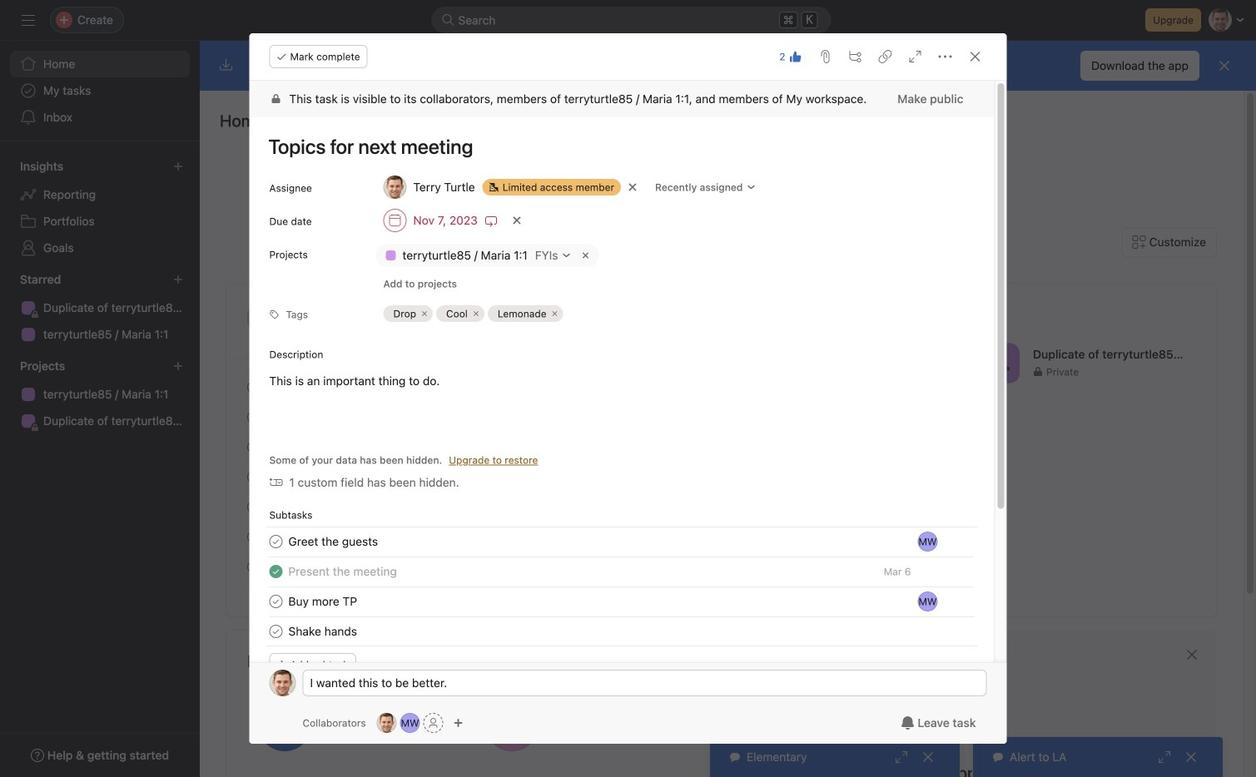 Task type: vqa. For each thing, say whether or not it's contained in the screenshot.
2nd parent from the bottom
no



Task type: locate. For each thing, give the bounding box(es) containing it.
add subtask image
[[849, 50, 862, 63]]

4 mark complete checkbox from the top
[[244, 467, 264, 487]]

0 vertical spatial toggle assignee popover image
[[918, 532, 938, 552]]

1 vertical spatial task name text field
[[288, 593, 357, 611]]

3 mark complete checkbox from the top
[[244, 437, 264, 457]]

add or remove collaborators image
[[400, 713, 420, 733]]

1 vertical spatial task name text field
[[288, 563, 397, 581]]

0 vertical spatial remove image
[[579, 249, 592, 262]]

view profile image
[[247, 298, 287, 338]]

remove image
[[579, 249, 592, 262], [550, 309, 560, 319]]

mark complete image
[[244, 407, 264, 427], [244, 467, 264, 487], [244, 497, 264, 517], [244, 527, 264, 547]]

Task Name text field
[[258, 127, 974, 166], [288, 563, 397, 581]]

copy task link image
[[879, 50, 892, 63]]

2 remove image from the left
[[471, 309, 481, 319]]

1 toggle assignee popover image from the top
[[918, 532, 938, 552]]

0 horizontal spatial close image
[[922, 751, 935, 764]]

1 horizontal spatial remove image
[[579, 249, 592, 262]]

Mark complete checkbox
[[244, 527, 264, 547], [266, 532, 286, 552], [244, 557, 264, 577], [266, 592, 286, 612], [266, 622, 286, 642]]

Mark complete checkbox
[[244, 378, 264, 397], [244, 407, 264, 427], [244, 437, 264, 457], [244, 467, 264, 487], [244, 497, 264, 517]]

add or remove collaborators image right add or remove collaborators icon
[[453, 718, 463, 728]]

task name text field up the remove assignee icon
[[258, 127, 974, 166]]

insights element
[[0, 152, 200, 265]]

attachments: add a file to this task, topics for next meeting image
[[819, 50, 832, 63]]

remove image
[[420, 309, 430, 319], [471, 309, 481, 319]]

1 horizontal spatial remove image
[[471, 309, 481, 319]]

task name text field right completed checkbox at the bottom left of page
[[288, 563, 397, 581]]

0 horizontal spatial remove image
[[550, 309, 560, 319]]

1 vertical spatial toggle assignee popover image
[[918, 592, 938, 612]]

mark complete image
[[244, 378, 264, 397], [244, 437, 264, 457], [266, 532, 286, 552], [244, 557, 264, 577], [266, 592, 286, 612], [266, 622, 286, 642]]

topics for next meeting dialog
[[249, 33, 1007, 777]]

1 horizontal spatial close image
[[1185, 751, 1198, 764]]

0 horizontal spatial dismiss image
[[1185, 648, 1199, 662]]

add or remove collaborators image
[[377, 713, 397, 733], [453, 718, 463, 728]]

Completed checkbox
[[266, 562, 286, 582]]

rocket image
[[990, 353, 1010, 373]]

main content
[[249, 81, 994, 777]]

close image
[[922, 751, 935, 764], [1185, 751, 1198, 764]]

close image right expand elementary icon
[[922, 751, 935, 764]]

toggle assignee popover image
[[918, 532, 938, 552], [918, 592, 938, 612]]

list item
[[756, 343, 797, 384], [227, 522, 715, 552], [249, 527, 994, 557], [227, 552, 715, 582], [249, 557, 994, 587], [249, 587, 994, 617]]

2 close image from the left
[[1185, 751, 1198, 764]]

close image right the expand alert to la icon on the bottom right of the page
[[1185, 751, 1198, 764]]

0 vertical spatial task name text field
[[258, 127, 974, 166]]

1 horizontal spatial dismiss image
[[1218, 59, 1231, 72]]

toggle assignee popover image for first task name text field from the top of the "main content" within topics for next meeting dialog
[[918, 532, 938, 552]]

Task Name text field
[[288, 533, 378, 551], [288, 593, 357, 611], [288, 623, 357, 641]]

0 horizontal spatial remove image
[[420, 309, 430, 319]]

prominent image
[[442, 13, 455, 27]]

clear due date image
[[512, 216, 522, 226]]

dismiss image
[[1218, 59, 1231, 72], [1185, 648, 1199, 662]]

1 close image from the left
[[922, 751, 935, 764]]

2 vertical spatial task name text field
[[288, 623, 357, 641]]

add or remove collaborators image left add or remove collaborators icon
[[377, 713, 397, 733]]

0 vertical spatial task name text field
[[288, 533, 378, 551]]

2 toggle assignee popover image from the top
[[918, 592, 938, 612]]



Task type: describe. For each thing, give the bounding box(es) containing it.
open user profile image
[[269, 670, 296, 697]]

1 vertical spatial remove image
[[550, 309, 560, 319]]

expand alert to la image
[[1158, 751, 1171, 764]]

completed image
[[266, 562, 286, 582]]

2 mark complete checkbox from the top
[[244, 407, 264, 427]]

1 vertical spatial dismiss image
[[1185, 648, 1199, 662]]

starred element
[[0, 265, 200, 351]]

close image for expand elementary icon
[[922, 751, 935, 764]]

remove assignee image
[[628, 182, 638, 192]]

5 mark complete checkbox from the top
[[244, 497, 264, 517]]

1 horizontal spatial add or remove collaborators image
[[453, 718, 463, 728]]

more actions for this task image
[[939, 50, 952, 63]]

2 likes. you liked this task image
[[789, 50, 802, 63]]

2 mark complete image from the top
[[244, 467, 264, 487]]

2 task name text field from the top
[[288, 593, 357, 611]]

hide sidebar image
[[22, 13, 35, 27]]

1 remove image from the left
[[420, 309, 430, 319]]

4 mark complete image from the top
[[244, 527, 264, 547]]

main content inside topics for next meeting dialog
[[249, 81, 994, 777]]

projects element
[[0, 351, 200, 438]]

close task pane image
[[969, 50, 982, 63]]

1 mark complete image from the top
[[244, 407, 264, 427]]

3 mark complete image from the top
[[244, 497, 264, 517]]

1 mark complete checkbox from the top
[[244, 378, 264, 397]]

global element
[[0, 41, 200, 141]]

expand elementary image
[[895, 751, 908, 764]]

close image for the expand alert to la icon on the bottom right of the page
[[1185, 751, 1198, 764]]

3 task name text field from the top
[[288, 623, 357, 641]]

0 vertical spatial dismiss image
[[1218, 59, 1231, 72]]

full screen image
[[909, 50, 922, 63]]

0 horizontal spatial add or remove collaborators image
[[377, 713, 397, 733]]

1 task name text field from the top
[[288, 533, 378, 551]]

toggle assignee popover image for 2nd task name text field from the top of the "main content" within topics for next meeting dialog
[[918, 592, 938, 612]]



